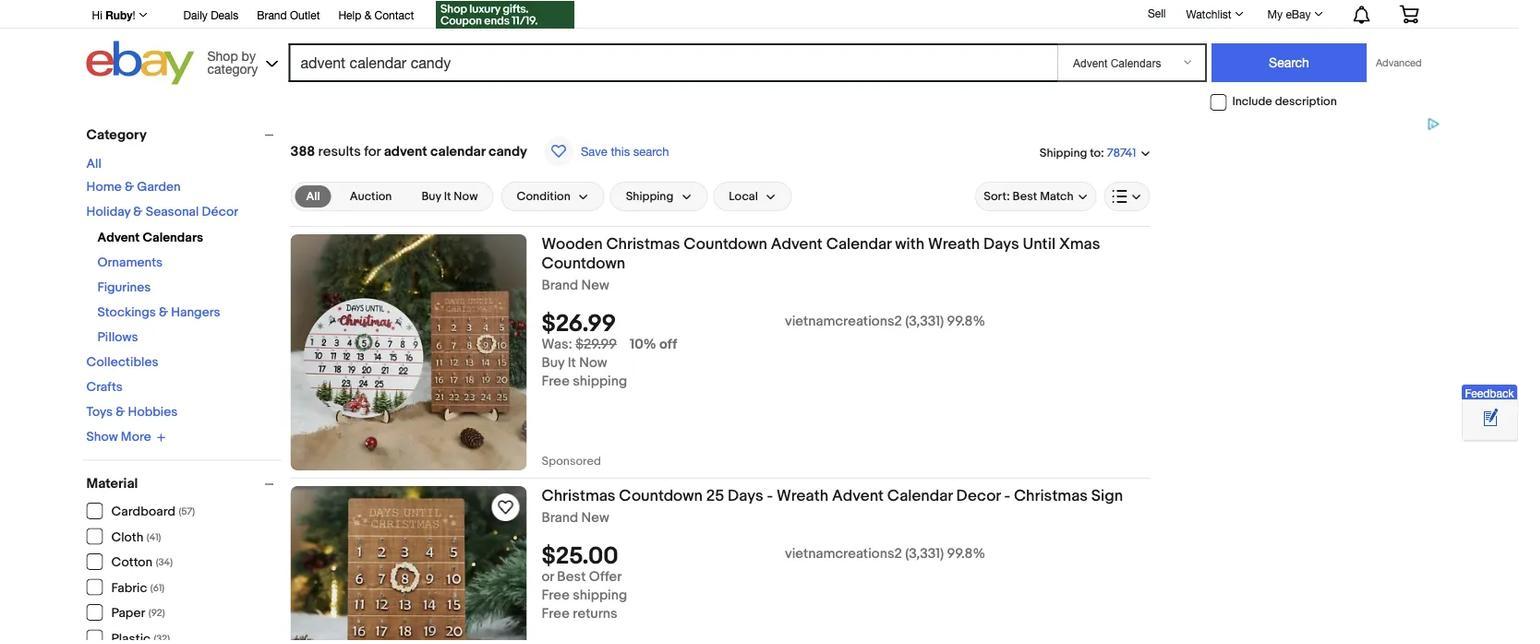 Task type: vqa. For each thing, say whether or not it's contained in the screenshot.
"fabric"
yes



Task type: describe. For each thing, give the bounding box(es) containing it.
advanced
[[1376, 57, 1422, 69]]

ebay
[[1286, 7, 1311, 20]]

christmas countdown 25 days - wreath advent calendar decor - christmas sign brand new
[[542, 487, 1123, 527]]

shipping for shipping to : 78741
[[1040, 146, 1087, 160]]

10%
[[630, 337, 656, 353]]

ornaments
[[97, 255, 163, 271]]

auction link
[[339, 186, 403, 208]]

pillows
[[97, 330, 138, 346]]

0 vertical spatial all link
[[86, 157, 102, 172]]

condition
[[517, 190, 570, 204]]

$29.99
[[575, 337, 617, 353]]

wooden christmas countdown advent calendar with wreath days until xmas countdown heading
[[542, 235, 1100, 273]]

material button
[[86, 476, 282, 493]]

brand inside wooden christmas countdown advent calendar with wreath days until xmas countdown brand new
[[542, 277, 578, 294]]

stockings & hangers link
[[97, 305, 220, 321]]

advertisement region
[[1165, 117, 1442, 348]]

outlet
[[290, 8, 320, 21]]

days inside wooden christmas countdown advent calendar with wreath days until xmas countdown brand new
[[983, 235, 1019, 254]]

:
[[1101, 146, 1104, 160]]

stockings
[[97, 305, 156, 321]]

match
[[1040, 190, 1074, 204]]

or
[[542, 569, 554, 586]]

offer
[[589, 569, 622, 586]]

388 results for advent calendar candy
[[290, 143, 527, 160]]

cotton (34)
[[111, 555, 173, 571]]

shipping inside buy it now free shipping
[[573, 374, 627, 390]]

best inside vietnamcreations2 (3,331) 99.8% or best offer free shipping free returns
[[557, 569, 586, 586]]

cotton
[[111, 555, 153, 571]]

results
[[318, 143, 361, 160]]

with
[[895, 235, 925, 254]]

include description
[[1232, 95, 1337, 109]]

(34)
[[156, 557, 173, 569]]

shipping button
[[610, 182, 708, 211]]

(3,331) for vietnamcreations2 (3,331) 99.8%
[[905, 314, 944, 330]]

figurines
[[97, 280, 151, 296]]

free inside buy it now free shipping
[[542, 374, 570, 390]]

was:
[[542, 337, 572, 353]]

holiday & seasonal décor link
[[86, 205, 238, 220]]

watchlist link
[[1176, 3, 1252, 25]]

include
[[1232, 95, 1272, 109]]

fabric
[[111, 581, 147, 597]]

calendar
[[430, 143, 485, 160]]

decor
[[956, 487, 1001, 506]]

days inside the christmas countdown 25 days - wreath advent calendar decor - christmas sign brand new
[[728, 487, 763, 506]]

crafts
[[86, 380, 123, 396]]

advent inside the advent calendars ornaments figurines stockings & hangers pillows
[[97, 230, 140, 246]]

All selected text field
[[306, 188, 320, 205]]

seasonal
[[146, 205, 199, 220]]

shipping inside vietnamcreations2 (3,331) 99.8% or best offer free shipping free returns
[[573, 588, 627, 605]]

wooden christmas countdown advent calendar with wreath days until xmas countdown link
[[542, 235, 1150, 277]]

sort: best match
[[984, 190, 1074, 204]]

more
[[121, 430, 151, 446]]

wreath inside the christmas countdown 25 days - wreath advent calendar decor - christmas sign brand new
[[777, 487, 828, 506]]

show
[[86, 430, 118, 446]]

collectibles
[[86, 355, 158, 371]]

now for buy it now
[[454, 190, 478, 204]]

toys
[[86, 405, 113, 421]]

local button
[[713, 182, 792, 211]]

my
[[1268, 7, 1283, 20]]

388
[[290, 143, 315, 160]]

countdown up $26.99
[[542, 254, 625, 273]]

vietnamcreations2 (3,331) 99.8%
[[785, 314, 985, 330]]

vietnamcreations2 for vietnamcreations2 (3,331) 99.8% or best offer free shipping free returns
[[785, 546, 902, 563]]

sort:
[[984, 190, 1010, 204]]

hi ruby !
[[92, 8, 135, 21]]

now for buy it now free shipping
[[579, 355, 607, 372]]

daily deals link
[[183, 6, 238, 26]]

it for buy it now
[[444, 190, 451, 204]]

buy for buy it now free shipping
[[542, 355, 565, 372]]

contact
[[375, 8, 414, 21]]

show more
[[86, 430, 151, 446]]

candy
[[488, 143, 527, 160]]

1 - from the left
[[767, 487, 773, 506]]

78741
[[1107, 146, 1136, 161]]

& for home
[[125, 180, 134, 195]]

christmas up $25.00 on the left of the page
[[542, 487, 616, 506]]

fabric (61)
[[111, 581, 165, 597]]

countdown down local
[[684, 235, 767, 254]]

sell link
[[1139, 7, 1174, 20]]

feedback
[[1465, 387, 1514, 400]]

99.8% for vietnamcreations2 (3,331) 99.8% or best offer free shipping free returns
[[947, 546, 985, 563]]

wooden
[[542, 235, 603, 254]]

all inside main content
[[306, 189, 320, 204]]

help & contact link
[[338, 6, 414, 26]]

brand outlet link
[[257, 6, 320, 26]]

deals
[[211, 8, 238, 21]]

buy it now free shipping
[[542, 355, 627, 390]]

99.8% for vietnamcreations2 (3,331) 99.8%
[[947, 314, 985, 330]]

& for help
[[364, 8, 371, 21]]

category
[[207, 61, 258, 76]]

paper (92)
[[111, 606, 165, 622]]

hobbies
[[128, 405, 178, 421]]

save this search
[[581, 144, 669, 158]]

cloth (41)
[[111, 530, 161, 546]]

christmas countdown 25 days - wreath advent calendar decor - christmas sign heading
[[542, 487, 1123, 506]]

by
[[242, 48, 256, 63]]

listing options selector. list view selected. image
[[1112, 189, 1142, 204]]

account navigation
[[82, 0, 1433, 31]]

condition button
[[501, 182, 605, 211]]

help
[[338, 8, 361, 21]]

home & garden link
[[86, 180, 181, 195]]



Task type: locate. For each thing, give the bounding box(es) containing it.
christmas left sign
[[1014, 487, 1088, 506]]

$25.00
[[542, 543, 618, 572]]

0 vertical spatial brand
[[257, 8, 287, 21]]

brand inside the christmas countdown 25 days - wreath advent calendar decor - christmas sign brand new
[[542, 510, 578, 527]]

new inside the christmas countdown 25 days - wreath advent calendar decor - christmas sign brand new
[[581, 510, 609, 527]]

christmas inside wooden christmas countdown advent calendar with wreath days until xmas countdown brand new
[[606, 235, 680, 254]]

(57)
[[179, 507, 195, 519]]

figurines link
[[97, 280, 151, 296]]

all up home
[[86, 157, 102, 172]]

buy it now
[[421, 190, 478, 204]]

vietnamcreations2 (3,331) 99.8% or best offer free shipping free returns
[[542, 546, 985, 623]]

advent
[[97, 230, 140, 246], [771, 235, 823, 254], [832, 487, 884, 506]]

brand left outlet
[[257, 8, 287, 21]]

0 vertical spatial new
[[581, 277, 609, 294]]

& for holiday
[[133, 205, 143, 220]]

it down calendar
[[444, 190, 451, 204]]

(41)
[[147, 532, 161, 544]]

material
[[86, 476, 138, 493]]

1 horizontal spatial now
[[579, 355, 607, 372]]

shipping down "$29.99"
[[573, 374, 627, 390]]

all link up home
[[86, 157, 102, 172]]

shipping for shipping
[[626, 190, 673, 204]]

1 (3,331) from the top
[[905, 314, 944, 330]]

0 vertical spatial wreath
[[928, 235, 980, 254]]

main content
[[290, 117, 1150, 642]]

returns
[[573, 606, 618, 623]]

ornaments link
[[97, 255, 163, 271]]

none submit inside shop by category banner
[[1212, 43, 1367, 82]]

0 horizontal spatial best
[[557, 569, 586, 586]]

2 vietnamcreations2 from the top
[[785, 546, 902, 563]]

brand
[[257, 8, 287, 21], [542, 277, 578, 294], [542, 510, 578, 527]]

brand inside brand outlet link
[[257, 8, 287, 21]]

1 horizontal spatial all
[[306, 189, 320, 204]]

1 vertical spatial all link
[[295, 186, 331, 208]]

0 vertical spatial all
[[86, 157, 102, 172]]

& inside collectibles crafts toys & hobbies
[[116, 405, 125, 421]]

wooden christmas countdown advent calendar with wreath days until xmas countdown image
[[290, 235, 527, 471]]

free
[[542, 374, 570, 390], [542, 588, 570, 605], [542, 606, 570, 623]]

new up $25.00 on the left of the page
[[581, 510, 609, 527]]

1 horizontal spatial -
[[1004, 487, 1010, 506]]

1 horizontal spatial best
[[1013, 190, 1037, 204]]

0 vertical spatial (3,331)
[[905, 314, 944, 330]]

countdown
[[684, 235, 767, 254], [542, 254, 625, 273], [619, 487, 703, 506]]

2 99.8% from the top
[[947, 546, 985, 563]]

auction
[[350, 190, 392, 204]]

- right decor at the bottom right
[[1004, 487, 1010, 506]]

buy
[[421, 190, 441, 204], [542, 355, 565, 372]]

0 horizontal spatial now
[[454, 190, 478, 204]]

1 vertical spatial best
[[557, 569, 586, 586]]

paper
[[111, 606, 145, 622]]

2 new from the top
[[581, 510, 609, 527]]

99.8% inside vietnamcreations2 (3,331) 99.8% or best offer free shipping free returns
[[947, 546, 985, 563]]

advent inside wooden christmas countdown advent calendar with wreath days until xmas countdown brand new
[[771, 235, 823, 254]]

1 vertical spatial wreath
[[777, 487, 828, 506]]

buy for buy it now
[[421, 190, 441, 204]]

1 vertical spatial calendar
[[887, 487, 953, 506]]

0 horizontal spatial all
[[86, 157, 102, 172]]

wreath right 25
[[777, 487, 828, 506]]

vietnamcreations2 down wooden christmas countdown advent calendar with wreath days until xmas countdown brand new
[[785, 314, 902, 330]]

local
[[729, 190, 758, 204]]

0 horizontal spatial advent
[[97, 230, 140, 246]]

0 vertical spatial free
[[542, 374, 570, 390]]

0 horizontal spatial buy
[[421, 190, 441, 204]]

now
[[454, 190, 478, 204], [579, 355, 607, 372]]

1 vertical spatial shipping
[[573, 588, 627, 605]]

1 vertical spatial it
[[568, 355, 576, 372]]

1 vertical spatial days
[[728, 487, 763, 506]]

advent inside the christmas countdown 25 days - wreath advent calendar decor - christmas sign brand new
[[832, 487, 884, 506]]

!
[[133, 8, 135, 21]]

wreath right with
[[928, 235, 980, 254]]

this
[[611, 144, 630, 158]]

2 (3,331) from the top
[[905, 546, 944, 563]]

vietnamcreations2 down the christmas countdown 25 days - wreath advent calendar decor - christmas sign brand new
[[785, 546, 902, 563]]

best
[[1013, 190, 1037, 204], [557, 569, 586, 586]]

days right 25
[[728, 487, 763, 506]]

brand up $25.00 on the left of the page
[[542, 510, 578, 527]]

$26.99
[[542, 310, 616, 339]]

best right 'or'
[[557, 569, 586, 586]]

sell
[[1148, 7, 1166, 20]]

now inside buy it now free shipping
[[579, 355, 607, 372]]

for
[[364, 143, 381, 160]]

daily deals
[[183, 8, 238, 21]]

& left hangers
[[159, 305, 168, 321]]

& right help at the top
[[364, 8, 371, 21]]

0 horizontal spatial all link
[[86, 157, 102, 172]]

1 vertical spatial free
[[542, 588, 570, 605]]

now down "$29.99"
[[579, 355, 607, 372]]

calendars
[[143, 230, 203, 246]]

& down home & garden
[[133, 205, 143, 220]]

home & garden
[[86, 180, 181, 195]]

& right the toys at the left bottom of page
[[116, 405, 125, 421]]

1 horizontal spatial days
[[983, 235, 1019, 254]]

1 horizontal spatial advent
[[771, 235, 823, 254]]

calendar left with
[[826, 235, 892, 254]]

3 free from the top
[[542, 606, 570, 623]]

shop by category
[[207, 48, 258, 76]]

best inside sort: best match dropdown button
[[1013, 190, 1037, 204]]

1 vertical spatial 99.8%
[[947, 546, 985, 563]]

watchlist
[[1186, 7, 1232, 20]]

shipping up returns
[[573, 588, 627, 605]]

1 vertical spatial all
[[306, 189, 320, 204]]

1 99.8% from the top
[[947, 314, 985, 330]]

2 vertical spatial free
[[542, 606, 570, 623]]

pillows link
[[97, 330, 138, 346]]

days left until
[[983, 235, 1019, 254]]

Search for anything text field
[[291, 45, 1054, 80]]

0 vertical spatial buy
[[421, 190, 441, 204]]

décor
[[202, 205, 238, 220]]

sign
[[1091, 487, 1123, 506]]

0 vertical spatial shipping
[[573, 374, 627, 390]]

holiday & seasonal décor
[[86, 205, 238, 220]]

christmas down "shipping" dropdown button at the left top of page
[[606, 235, 680, 254]]

(3,331)
[[905, 314, 944, 330], [905, 546, 944, 563]]

get the coupon image
[[436, 1, 575, 29]]

0 vertical spatial calendar
[[826, 235, 892, 254]]

cloth
[[111, 530, 144, 546]]

to
[[1090, 146, 1101, 160]]

1 vertical spatial new
[[581, 510, 609, 527]]

countdown inside the christmas countdown 25 days - wreath advent calendar decor - christmas sign brand new
[[619, 487, 703, 506]]

main content containing $26.99
[[290, 117, 1150, 642]]

0 horizontal spatial days
[[728, 487, 763, 506]]

0 vertical spatial it
[[444, 190, 451, 204]]

collectibles crafts toys & hobbies
[[86, 355, 178, 421]]

advent calendars ornaments figurines stockings & hangers pillows
[[97, 230, 220, 346]]

&
[[364, 8, 371, 21], [125, 180, 134, 195], [133, 205, 143, 220], [159, 305, 168, 321], [116, 405, 125, 421]]

0 vertical spatial 99.8%
[[947, 314, 985, 330]]

1 new from the top
[[581, 277, 609, 294]]

2 shipping from the top
[[573, 588, 627, 605]]

vietnamcreations2 inside vietnamcreations2 (3,331) 99.8% or best offer free shipping free returns
[[785, 546, 902, 563]]

calendar inside the christmas countdown 25 days - wreath advent calendar decor - christmas sign brand new
[[887, 487, 953, 506]]

1 free from the top
[[542, 374, 570, 390]]

it for buy it now free shipping
[[568, 355, 576, 372]]

0 vertical spatial shipping
[[1040, 146, 1087, 160]]

daily
[[183, 8, 208, 21]]

description
[[1275, 95, 1337, 109]]

(92)
[[149, 608, 165, 620]]

0 vertical spatial best
[[1013, 190, 1037, 204]]

- right 25
[[767, 487, 773, 506]]

my ebay link
[[1257, 3, 1331, 25]]

all link
[[86, 157, 102, 172], [295, 186, 331, 208]]

1 shipping from the top
[[573, 374, 627, 390]]

holiday
[[86, 205, 130, 220]]

new up $26.99
[[581, 277, 609, 294]]

watch christmas countdown 25 days - wreath advent calendar decor - christmas sign image
[[495, 497, 517, 519]]

calendar inside wooden christmas countdown advent calendar with wreath days until xmas countdown brand new
[[826, 235, 892, 254]]

1 vertical spatial shipping
[[626, 190, 673, 204]]

shipping inside shipping to : 78741
[[1040, 146, 1087, 160]]

xmas
[[1059, 235, 1100, 254]]

(3,331) inside vietnamcreations2 (3,331) 99.8% or best offer free shipping free returns
[[905, 546, 944, 563]]

1 vietnamcreations2 from the top
[[785, 314, 902, 330]]

vietnamcreations2 for vietnamcreations2 (3,331) 99.8%
[[785, 314, 902, 330]]

garden
[[137, 180, 181, 195]]

99.8%
[[947, 314, 985, 330], [947, 546, 985, 563]]

25
[[706, 487, 724, 506]]

shipping to : 78741
[[1040, 146, 1136, 161]]

christmas countdown 25 days - wreath advent calendar decor - christmas sign image
[[290, 487, 527, 642]]

it inside buy it now free shipping
[[568, 355, 576, 372]]

advent
[[384, 143, 427, 160]]

buy inside buy it now free shipping
[[542, 355, 565, 372]]

save
[[581, 144, 607, 158]]

my ebay
[[1268, 7, 1311, 20]]

shipping left 'to'
[[1040, 146, 1087, 160]]

calendar
[[826, 235, 892, 254], [887, 487, 953, 506]]

shop by category banner
[[82, 0, 1433, 90]]

save this search button
[[538, 136, 675, 167]]

best right sort:
[[1013, 190, 1037, 204]]

2 free from the top
[[542, 588, 570, 605]]

shop by category button
[[199, 41, 282, 81]]

1 vertical spatial (3,331)
[[905, 546, 944, 563]]

category button
[[86, 127, 282, 143]]

1 horizontal spatial shipping
[[1040, 146, 1087, 160]]

new inside wooden christmas countdown advent calendar with wreath days until xmas countdown brand new
[[581, 277, 609, 294]]

toys & hobbies link
[[86, 405, 178, 421]]

countdown left 25
[[619, 487, 703, 506]]

hangers
[[171, 305, 220, 321]]

& inside the advent calendars ornaments figurines stockings & hangers pillows
[[159, 305, 168, 321]]

& right home
[[125, 180, 134, 195]]

buy it now link
[[410, 186, 489, 208]]

0 horizontal spatial -
[[767, 487, 773, 506]]

show more button
[[86, 430, 166, 446]]

wreath inside wooden christmas countdown advent calendar with wreath days until xmas countdown brand new
[[928, 235, 980, 254]]

cardboard (57)
[[111, 505, 195, 520]]

1 vertical spatial brand
[[542, 277, 578, 294]]

None submit
[[1212, 43, 1367, 82]]

it down was: $29.99
[[568, 355, 576, 372]]

0 vertical spatial now
[[454, 190, 478, 204]]

sort: best match button
[[975, 182, 1097, 211]]

& inside help & contact link
[[364, 8, 371, 21]]

buy down was:
[[542, 355, 565, 372]]

shipping down "search"
[[626, 190, 673, 204]]

brand down the "wooden"
[[542, 277, 578, 294]]

1 horizontal spatial buy
[[542, 355, 565, 372]]

1 horizontal spatial wreath
[[928, 235, 980, 254]]

1 vertical spatial now
[[579, 355, 607, 372]]

hi
[[92, 8, 102, 21]]

0 vertical spatial vietnamcreations2
[[785, 314, 902, 330]]

all down 388
[[306, 189, 320, 204]]

all
[[86, 157, 102, 172], [306, 189, 320, 204]]

(3,331) for vietnamcreations2 (3,331) 99.8% or best offer free shipping free returns
[[905, 546, 944, 563]]

1 vertical spatial vietnamcreations2
[[785, 546, 902, 563]]

1 horizontal spatial it
[[568, 355, 576, 372]]

1 vertical spatial buy
[[542, 355, 565, 372]]

calendar left decor at the bottom right
[[887, 487, 953, 506]]

2 - from the left
[[1004, 487, 1010, 506]]

your shopping cart image
[[1399, 5, 1420, 23]]

0 horizontal spatial wreath
[[777, 487, 828, 506]]

2 vertical spatial brand
[[542, 510, 578, 527]]

shipping inside dropdown button
[[626, 190, 673, 204]]

2 horizontal spatial advent
[[832, 487, 884, 506]]

buy down '388 results for advent calendar candy'
[[421, 190, 441, 204]]

category
[[86, 127, 147, 143]]

0 vertical spatial days
[[983, 235, 1019, 254]]

0 horizontal spatial it
[[444, 190, 451, 204]]

0 horizontal spatial shipping
[[626, 190, 673, 204]]

brand outlet
[[257, 8, 320, 21]]

now down calendar
[[454, 190, 478, 204]]

1 horizontal spatial all link
[[295, 186, 331, 208]]

all link down 388
[[295, 186, 331, 208]]

collectibles link
[[86, 355, 158, 371]]



